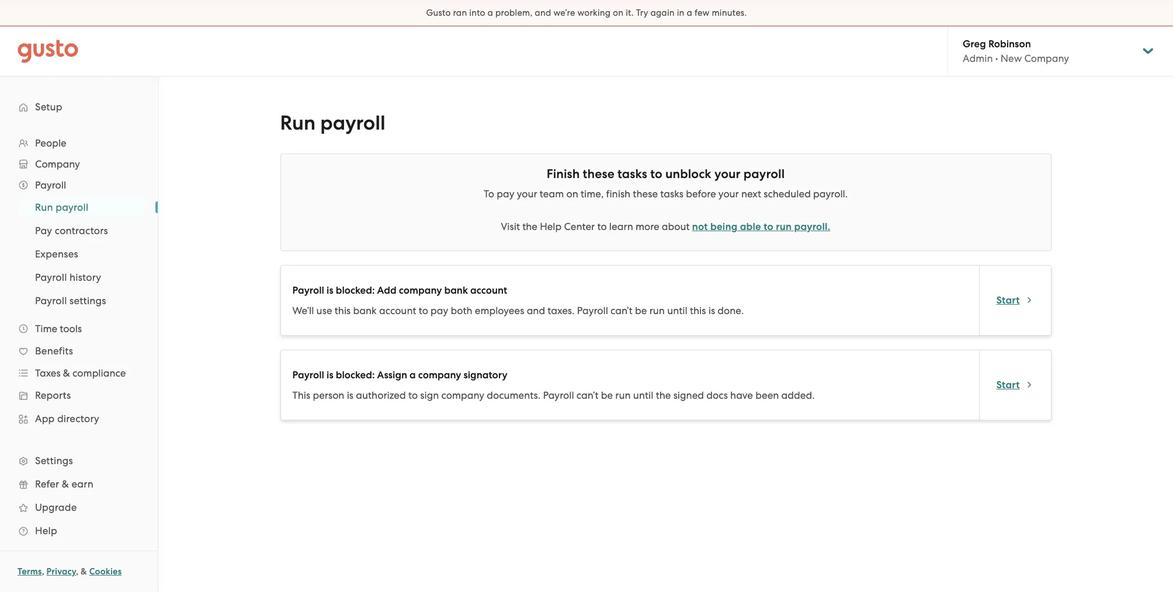 Task type: vqa. For each thing, say whether or not it's contained in the screenshot.
benefits, in the THE COMPREHENSIVE PAYROLL, BENEFITS, AND HR TOOLS FOR EMPLOYERS BUILDING A GREAT PLACE TO WORK.
no



Task type: describe. For each thing, give the bounding box(es) containing it.
payroll is blocked: assign a company signatory
[[292, 369, 507, 381]]

your left the team
[[517, 188, 537, 200]]

2 horizontal spatial a
[[687, 8, 692, 18]]

app directory link
[[12, 408, 146, 429]]

to pay your team on time, finish these tasks before your next scheduled payroll.
[[484, 188, 848, 200]]

0 horizontal spatial account
[[379, 305, 416, 317]]

payroll for payroll
[[35, 179, 66, 191]]

employees
[[475, 305, 524, 317]]

done.
[[718, 305, 744, 317]]

0 vertical spatial and
[[535, 8, 551, 18]]

tools
[[60, 323, 82, 335]]

more
[[636, 221, 659, 233]]

1 vertical spatial until
[[633, 390, 653, 401]]

privacy
[[46, 567, 76, 577]]

company inside greg robinson admin • new company
[[1024, 53, 1069, 64]]

2 this from the left
[[690, 305, 706, 317]]

new
[[1001, 53, 1022, 64]]

to left sign
[[408, 390, 418, 401]]

payroll settings link
[[21, 290, 146, 311]]

robinson
[[988, 38, 1031, 50]]

problem,
[[495, 8, 532, 18]]

refer
[[35, 478, 59, 490]]

company button
[[12, 154, 146, 175]]

is left done.
[[708, 305, 715, 317]]

gusto ran into a problem, and we're working on it. try again in a few minutes.
[[426, 8, 747, 18]]

refer & earn link
[[12, 474, 146, 495]]

try
[[636, 8, 648, 18]]

0 vertical spatial tasks
[[617, 166, 647, 182]]

to up to pay your team on time, finish these tasks before your next scheduled payroll.
[[650, 166, 662, 182]]

finish
[[547, 166, 580, 182]]

expenses
[[35, 248, 78, 260]]

1 horizontal spatial a
[[488, 8, 493, 18]]

1 vertical spatial company
[[418, 369, 461, 381]]

1 horizontal spatial run
[[649, 305, 665, 317]]

help inside visit the help center to learn more about not being able to run payroll.
[[540, 221, 562, 233]]

benefits
[[35, 345, 73, 357]]

setup
[[35, 101, 62, 113]]

& for compliance
[[63, 367, 70, 379]]

taxes
[[35, 367, 61, 379]]

payroll inside 'list'
[[56, 202, 88, 213]]

finish these tasks to unblock your payroll
[[547, 166, 785, 182]]

payroll for payroll history
[[35, 272, 67, 283]]

visit the help center to learn more about not being able to run payroll.
[[501, 221, 830, 233]]

0 horizontal spatial these
[[583, 166, 614, 182]]

pay
[[35, 225, 52, 237]]

time tools button
[[12, 318, 146, 339]]

privacy link
[[46, 567, 76, 577]]

2 vertical spatial &
[[81, 567, 87, 577]]

your up before
[[714, 166, 741, 182]]

being
[[710, 221, 738, 233]]

taxes & compliance button
[[12, 363, 146, 384]]

1 horizontal spatial the
[[656, 390, 671, 401]]

not being able to run payroll. link
[[692, 221, 830, 233]]

taxes.
[[548, 305, 575, 317]]

0 vertical spatial account
[[470, 285, 507, 297]]

time tools
[[35, 323, 82, 335]]

1 vertical spatial on
[[566, 188, 578, 200]]

documents.
[[487, 390, 541, 401]]

expenses link
[[21, 244, 146, 265]]

team
[[540, 188, 564, 200]]

home image
[[18, 39, 78, 63]]

this person is authorized to sign company documents. payroll can't be run until the signed docs have been added.
[[292, 390, 815, 401]]

cookies
[[89, 567, 122, 577]]

to down payroll is blocked: add company bank account
[[419, 305, 428, 317]]

0 vertical spatial pay
[[497, 188, 514, 200]]

unblock
[[665, 166, 711, 182]]

greg
[[963, 38, 986, 50]]

payroll for payroll is blocked: assign a company signatory
[[292, 369, 324, 381]]

1 vertical spatial and
[[527, 305, 545, 317]]

earn
[[72, 478, 93, 490]]

signed
[[673, 390, 704, 401]]

1 vertical spatial these
[[633, 188, 658, 200]]

again
[[650, 8, 675, 18]]

is up person
[[327, 369, 333, 381]]

next
[[741, 188, 761, 200]]

settings link
[[12, 450, 146, 471]]

terms , privacy , & cookies
[[18, 567, 122, 577]]

1 horizontal spatial on
[[613, 8, 624, 18]]

payroll for payroll is blocked: add company bank account
[[292, 285, 324, 297]]

payroll button
[[12, 175, 146, 196]]

visit
[[501, 221, 520, 233]]

help link
[[12, 521, 146, 542]]

0 vertical spatial company
[[399, 285, 442, 297]]

we'll use this bank account to pay both employees and taxes. payroll can't be run until this is done.
[[292, 305, 744, 317]]

to
[[484, 188, 494, 200]]

history
[[70, 272, 101, 283]]

contractors
[[55, 225, 108, 237]]

payroll history link
[[21, 267, 146, 288]]

time
[[35, 323, 57, 335]]

upgrade
[[35, 502, 77, 514]]

company inside dropdown button
[[35, 158, 80, 170]]

about
[[662, 221, 690, 233]]

is up use
[[327, 285, 333, 297]]

time,
[[581, 188, 604, 200]]

not
[[692, 221, 708, 233]]

taxes & compliance
[[35, 367, 126, 379]]

app
[[35, 413, 55, 425]]

1 vertical spatial payroll
[[744, 166, 785, 182]]

we'll
[[292, 305, 314, 317]]

app directory
[[35, 413, 99, 425]]

this
[[292, 390, 310, 401]]

start link for payroll is blocked: assign a company signatory
[[996, 378, 1034, 392]]

it.
[[626, 8, 634, 18]]

benefits link
[[12, 341, 146, 362]]

reports link
[[12, 385, 146, 406]]

the inside visit the help center to learn more about not being able to run payroll.
[[522, 221, 537, 233]]

payroll. for scheduled
[[813, 188, 848, 200]]

compliance
[[73, 367, 126, 379]]



Task type: locate. For each thing, give the bounding box(es) containing it.
0 vertical spatial on
[[613, 8, 624, 18]]

0 horizontal spatial bank
[[353, 305, 377, 317]]

payroll up time at the left
[[35, 295, 67, 307]]

0 vertical spatial start
[[996, 294, 1020, 306]]

1 vertical spatial payroll.
[[794, 221, 830, 233]]

1 horizontal spatial pay
[[497, 188, 514, 200]]

we're
[[553, 8, 575, 18]]

on left it.
[[613, 8, 624, 18]]

setup link
[[12, 96, 146, 117]]

and left we're
[[535, 8, 551, 18]]

& left the 'cookies'
[[81, 567, 87, 577]]

bank
[[444, 285, 468, 297], [353, 305, 377, 317]]

run payroll
[[280, 111, 385, 135], [35, 202, 88, 213]]

start link for payroll is blocked: add company bank account
[[996, 294, 1034, 308]]

0 vertical spatial payroll.
[[813, 188, 848, 200]]

to right able
[[764, 221, 773, 233]]

company down people at the top left of the page
[[35, 158, 80, 170]]

tasks down finish these tasks to unblock your payroll
[[660, 188, 684, 200]]

0 vertical spatial run payroll
[[280, 111, 385, 135]]

pay contractors
[[35, 225, 108, 237]]

company up sign
[[418, 369, 461, 381]]

1 vertical spatial start link
[[996, 378, 1034, 392]]

blocked:
[[336, 285, 375, 297], [336, 369, 375, 381]]

1 this from the left
[[335, 305, 351, 317]]

able
[[740, 221, 761, 233]]

start for account
[[996, 294, 1020, 306]]

1 vertical spatial account
[[379, 305, 416, 317]]

& inside 'dropdown button'
[[63, 367, 70, 379]]

2 start link from the top
[[996, 378, 1034, 392]]

payroll. for run
[[794, 221, 830, 233]]

0 vertical spatial run
[[776, 221, 792, 233]]

start for signatory
[[996, 379, 1020, 391]]

bank down payroll is blocked: add company bank account
[[353, 305, 377, 317]]

1 horizontal spatial tasks
[[660, 188, 684, 200]]

2 vertical spatial company
[[441, 390, 484, 401]]

0 vertical spatial help
[[540, 221, 562, 233]]

be
[[635, 305, 647, 317], [601, 390, 613, 401]]

account
[[470, 285, 507, 297], [379, 305, 416, 317]]

1 horizontal spatial bank
[[444, 285, 468, 297]]

ran
[[453, 8, 467, 18]]

terms
[[18, 567, 42, 577]]

2 horizontal spatial payroll
[[744, 166, 785, 182]]

0 horizontal spatial help
[[35, 525, 57, 537]]

before
[[686, 188, 716, 200]]

payroll up this
[[292, 369, 324, 381]]

, left the 'cookies'
[[76, 567, 78, 577]]

to inside visit the help center to learn more about not being able to run payroll.
[[597, 221, 607, 233]]

your left next
[[718, 188, 739, 200]]

account up employees
[[470, 285, 507, 297]]

the left signed
[[656, 390, 671, 401]]

blocked: left add
[[336, 285, 375, 297]]

1 vertical spatial tasks
[[660, 188, 684, 200]]

signatory
[[464, 369, 507, 381]]

learn
[[609, 221, 633, 233]]

0 vertical spatial the
[[522, 221, 537, 233]]

company right new
[[1024, 53, 1069, 64]]

1 horizontal spatial payroll
[[320, 111, 385, 135]]

a right in
[[687, 8, 692, 18]]

0 horizontal spatial until
[[633, 390, 653, 401]]

help down upgrade
[[35, 525, 57, 537]]

1 horizontal spatial can't
[[611, 305, 633, 317]]

start link
[[996, 294, 1034, 308], [996, 378, 1034, 392]]

working
[[577, 8, 611, 18]]

upgrade link
[[12, 497, 146, 518]]

on left time,
[[566, 188, 578, 200]]

0 horizontal spatial can't
[[576, 390, 599, 401]]

reports
[[35, 390, 71, 401]]

•
[[995, 53, 998, 64]]

cookies button
[[89, 565, 122, 579]]

0 horizontal spatial pay
[[431, 305, 448, 317]]

1 horizontal spatial account
[[470, 285, 507, 297]]

payroll is blocked: add company bank account
[[292, 285, 507, 297]]

a right into
[[488, 8, 493, 18]]

1 horizontal spatial until
[[667, 305, 687, 317]]

payroll inside dropdown button
[[35, 179, 66, 191]]

1 horizontal spatial run payroll
[[280, 111, 385, 135]]

blocked: up authorized at the bottom left
[[336, 369, 375, 381]]

1 horizontal spatial run
[[280, 111, 316, 135]]

is
[[327, 285, 333, 297], [708, 305, 715, 317], [327, 369, 333, 381], [347, 390, 353, 401]]

admin
[[963, 53, 993, 64]]

tasks up finish
[[617, 166, 647, 182]]

pay
[[497, 188, 514, 200], [431, 305, 448, 317]]

this left done.
[[690, 305, 706, 317]]

1 vertical spatial run
[[649, 305, 665, 317]]

been
[[755, 390, 779, 401]]

1 horizontal spatial company
[[1024, 53, 1069, 64]]

1 vertical spatial start
[[996, 379, 1020, 391]]

greg robinson admin • new company
[[963, 38, 1069, 64]]

2 blocked: from the top
[[336, 369, 375, 381]]

gusto navigation element
[[0, 77, 158, 561]]

payroll down expenses
[[35, 272, 67, 283]]

0 vertical spatial blocked:
[[336, 285, 375, 297]]

& left earn
[[62, 478, 69, 490]]

these up time,
[[583, 166, 614, 182]]

payroll right documents.
[[543, 390, 574, 401]]

account down payroll is blocked: add company bank account
[[379, 305, 416, 317]]

0 vertical spatial payroll
[[320, 111, 385, 135]]

1 vertical spatial &
[[62, 478, 69, 490]]

help
[[540, 221, 562, 233], [35, 525, 57, 537]]

& right taxes
[[63, 367, 70, 379]]

to left learn
[[597, 221, 607, 233]]

a right assign
[[410, 369, 416, 381]]

0 horizontal spatial tasks
[[617, 166, 647, 182]]

1 vertical spatial company
[[35, 158, 80, 170]]

payroll
[[35, 179, 66, 191], [35, 272, 67, 283], [292, 285, 324, 297], [35, 295, 67, 307], [577, 305, 608, 317], [292, 369, 324, 381], [543, 390, 574, 401]]

list containing people
[[0, 133, 158, 543]]

this right use
[[335, 305, 351, 317]]

run
[[776, 221, 792, 233], [649, 305, 665, 317], [615, 390, 631, 401]]

1 vertical spatial run
[[35, 202, 53, 213]]

0 horizontal spatial the
[[522, 221, 537, 233]]

2 start from the top
[[996, 379, 1020, 391]]

few
[[695, 8, 710, 18]]

company right add
[[399, 285, 442, 297]]

1 vertical spatial run payroll
[[35, 202, 88, 213]]

0 horizontal spatial run
[[615, 390, 631, 401]]

1 vertical spatial blocked:
[[336, 369, 375, 381]]

added.
[[781, 390, 815, 401]]

1 , from the left
[[42, 567, 44, 577]]

settings
[[35, 455, 73, 467]]

until
[[667, 305, 687, 317], [633, 390, 653, 401]]

0 horizontal spatial company
[[35, 158, 80, 170]]

0 vertical spatial company
[[1024, 53, 1069, 64]]

run inside 'list'
[[35, 202, 53, 213]]

2 horizontal spatial run
[[776, 221, 792, 233]]

until left done.
[[667, 305, 687, 317]]

help left the center
[[540, 221, 562, 233]]

0 vertical spatial &
[[63, 367, 70, 379]]

until left signed
[[633, 390, 653, 401]]

to
[[650, 166, 662, 182], [597, 221, 607, 233], [764, 221, 773, 233], [419, 305, 428, 317], [408, 390, 418, 401]]

1 vertical spatial the
[[656, 390, 671, 401]]

1 start from the top
[[996, 294, 1020, 306]]

1 horizontal spatial this
[[690, 305, 706, 317]]

payroll.
[[813, 188, 848, 200], [794, 221, 830, 233]]

can't
[[611, 305, 633, 317], [576, 390, 599, 401]]

0 vertical spatial start link
[[996, 294, 1034, 308]]

docs
[[706, 390, 728, 401]]

these
[[583, 166, 614, 182], [633, 188, 658, 200]]

payroll history
[[35, 272, 101, 283]]

1 vertical spatial can't
[[576, 390, 599, 401]]

payroll right taxes.
[[577, 305, 608, 317]]

the right visit
[[522, 221, 537, 233]]

blocked: for add
[[336, 285, 375, 297]]

payroll down company dropdown button
[[35, 179, 66, 191]]

into
[[469, 8, 485, 18]]

0 vertical spatial bank
[[444, 285, 468, 297]]

person
[[313, 390, 344, 401]]

1 vertical spatial bank
[[353, 305, 377, 317]]

0 horizontal spatial payroll
[[56, 202, 88, 213]]

directory
[[57, 413, 99, 425]]

payroll. right scheduled
[[813, 188, 848, 200]]

tasks
[[617, 166, 647, 182], [660, 188, 684, 200]]

1 horizontal spatial be
[[635, 305, 647, 317]]

use
[[316, 305, 332, 317]]

a
[[488, 8, 493, 18], [687, 8, 692, 18], [410, 369, 416, 381]]

gusto
[[426, 8, 451, 18]]

payroll for payroll settings
[[35, 295, 67, 307]]

1 blocked: from the top
[[336, 285, 375, 297]]

0 vertical spatial these
[[583, 166, 614, 182]]

pay right to on the left top of page
[[497, 188, 514, 200]]

refer & earn
[[35, 478, 93, 490]]

0 horizontal spatial this
[[335, 305, 351, 317]]

scheduled
[[764, 188, 811, 200]]

payroll up we'll
[[292, 285, 324, 297]]

1 vertical spatial be
[[601, 390, 613, 401]]

both
[[451, 305, 472, 317]]

0 vertical spatial run
[[280, 111, 316, 135]]

2 , from the left
[[76, 567, 78, 577]]

2 vertical spatial run
[[615, 390, 631, 401]]

have
[[730, 390, 753, 401]]

this
[[335, 305, 351, 317], [690, 305, 706, 317]]

these right finish
[[633, 188, 658, 200]]

bank up both
[[444, 285, 468, 297]]

,
[[42, 567, 44, 577], [76, 567, 78, 577]]

authorized
[[356, 390, 406, 401]]

and
[[535, 8, 551, 18], [527, 305, 545, 317]]

add
[[377, 285, 396, 297]]

assign
[[377, 369, 407, 381]]

1 list from the top
[[0, 133, 158, 543]]

and left taxes.
[[527, 305, 545, 317]]

your
[[714, 166, 741, 182], [517, 188, 537, 200], [718, 188, 739, 200]]

list containing run payroll
[[0, 196, 158, 313]]

people button
[[12, 133, 146, 154]]

0 horizontal spatial be
[[601, 390, 613, 401]]

0 horizontal spatial run
[[35, 202, 53, 213]]

in
[[677, 8, 684, 18]]

0 horizontal spatial a
[[410, 369, 416, 381]]

company down signatory
[[441, 390, 484, 401]]

payroll. down scheduled
[[794, 221, 830, 233]]

minutes.
[[712, 8, 747, 18]]

help inside 'list'
[[35, 525, 57, 537]]

0 horizontal spatial ,
[[42, 567, 44, 577]]

1 vertical spatial help
[[35, 525, 57, 537]]

0 horizontal spatial on
[[566, 188, 578, 200]]

run payroll inside 'list'
[[35, 202, 88, 213]]

0 vertical spatial can't
[[611, 305, 633, 317]]

0 vertical spatial be
[[635, 305, 647, 317]]

center
[[564, 221, 595, 233]]

& for earn
[[62, 478, 69, 490]]

finish
[[606, 188, 630, 200]]

0 horizontal spatial run payroll
[[35, 202, 88, 213]]

, left privacy link
[[42, 567, 44, 577]]

1 horizontal spatial help
[[540, 221, 562, 233]]

1 horizontal spatial ,
[[76, 567, 78, 577]]

is right person
[[347, 390, 353, 401]]

1 start link from the top
[[996, 294, 1034, 308]]

2 list from the top
[[0, 196, 158, 313]]

blocked: for assign
[[336, 369, 375, 381]]

0 vertical spatial until
[[667, 305, 687, 317]]

pay left both
[[431, 305, 448, 317]]

2 vertical spatial payroll
[[56, 202, 88, 213]]

list
[[0, 133, 158, 543], [0, 196, 158, 313]]

payroll settings
[[35, 295, 106, 307]]

1 horizontal spatial these
[[633, 188, 658, 200]]

1 vertical spatial pay
[[431, 305, 448, 317]]

company
[[1024, 53, 1069, 64], [35, 158, 80, 170]]



